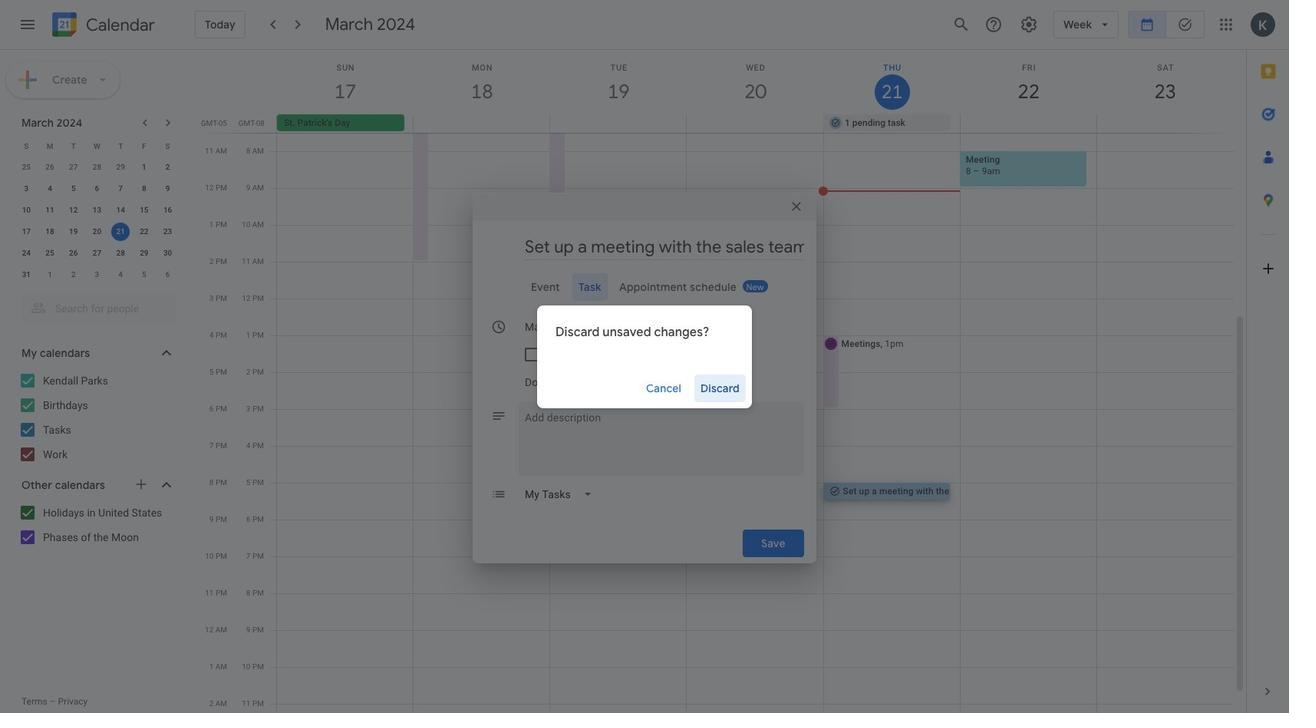 Task type: describe. For each thing, give the bounding box(es) containing it.
my calendars list
[[3, 368, 190, 467]]

27 element
[[88, 244, 106, 263]]

22 element
[[135, 223, 153, 241]]

15 element
[[135, 201, 153, 220]]

4 element
[[41, 180, 59, 198]]

april 1 element
[[41, 266, 59, 284]]

16 element
[[159, 201, 177, 220]]

cell inside the march 2024 grid
[[109, 221, 132, 243]]

12 element
[[64, 201, 83, 220]]

10 element
[[17, 201, 36, 220]]

8 element
[[135, 180, 153, 198]]

7 element
[[111, 180, 130, 198]]

11 element
[[41, 201, 59, 220]]

february 25 element
[[17, 158, 36, 177]]

february 28 element
[[88, 158, 106, 177]]

21, today element
[[111, 223, 130, 241]]

april 2 element
[[64, 266, 83, 284]]

18 element
[[41, 223, 59, 241]]

14 element
[[111, 201, 130, 220]]

march 2024 grid
[[15, 135, 180, 286]]

26 element
[[64, 244, 83, 263]]

april 6 element
[[159, 266, 177, 284]]

25 element
[[41, 244, 59, 263]]

heading inside calendar element
[[83, 16, 155, 34]]

31 element
[[17, 266, 36, 284]]

6 element
[[88, 180, 106, 198]]

1 element
[[135, 158, 153, 177]]

23 element
[[159, 223, 177, 241]]

24 element
[[17, 244, 36, 263]]

2 element
[[159, 158, 177, 177]]



Task type: vqa. For each thing, say whether or not it's contained in the screenshot.
My calendars list
yes



Task type: locate. For each thing, give the bounding box(es) containing it.
april 3 element
[[88, 266, 106, 284]]

5 element
[[64, 180, 83, 198]]

main drawer image
[[18, 15, 37, 34]]

february 26 element
[[41, 158, 59, 177]]

3 element
[[17, 180, 36, 198]]

1 horizontal spatial tab list
[[1247, 50, 1290, 670]]

cell
[[414, 114, 550, 133], [550, 114, 687, 133], [687, 114, 824, 133], [960, 114, 1097, 133], [1097, 114, 1234, 133], [109, 221, 132, 243]]

april 5 element
[[135, 266, 153, 284]]

None search field
[[0, 289, 190, 322]]

17 element
[[17, 223, 36, 241]]

Add title text field
[[525, 236, 804, 259]]

20 element
[[88, 223, 106, 241]]

30 element
[[159, 244, 177, 263]]

29 element
[[135, 244, 153, 263]]

0 horizontal spatial tab list
[[485, 273, 804, 301]]

heading
[[83, 16, 155, 34]]

Add description text field
[[519, 408, 804, 464]]

28 element
[[111, 244, 130, 263]]

calendar element
[[49, 9, 155, 43]]

13 element
[[88, 201, 106, 220]]

Start date text field
[[525, 313, 588, 341]]

grid
[[197, 50, 1247, 713]]

row
[[270, 114, 1247, 133], [15, 135, 180, 157], [15, 157, 180, 178], [15, 178, 180, 200], [15, 200, 180, 221], [15, 221, 180, 243], [15, 243, 180, 264], [15, 264, 180, 286]]

february 29 element
[[111, 158, 130, 177]]

row group
[[15, 157, 180, 286]]

april 4 element
[[111, 266, 130, 284]]

other calendars list
[[3, 501, 190, 550]]

february 27 element
[[64, 158, 83, 177]]

alert dialog
[[537, 305, 752, 408]]

9 element
[[159, 180, 177, 198]]

tab list
[[1247, 50, 1290, 670], [485, 273, 804, 301]]

19 element
[[64, 223, 83, 241]]

new element
[[743, 280, 768, 292]]



